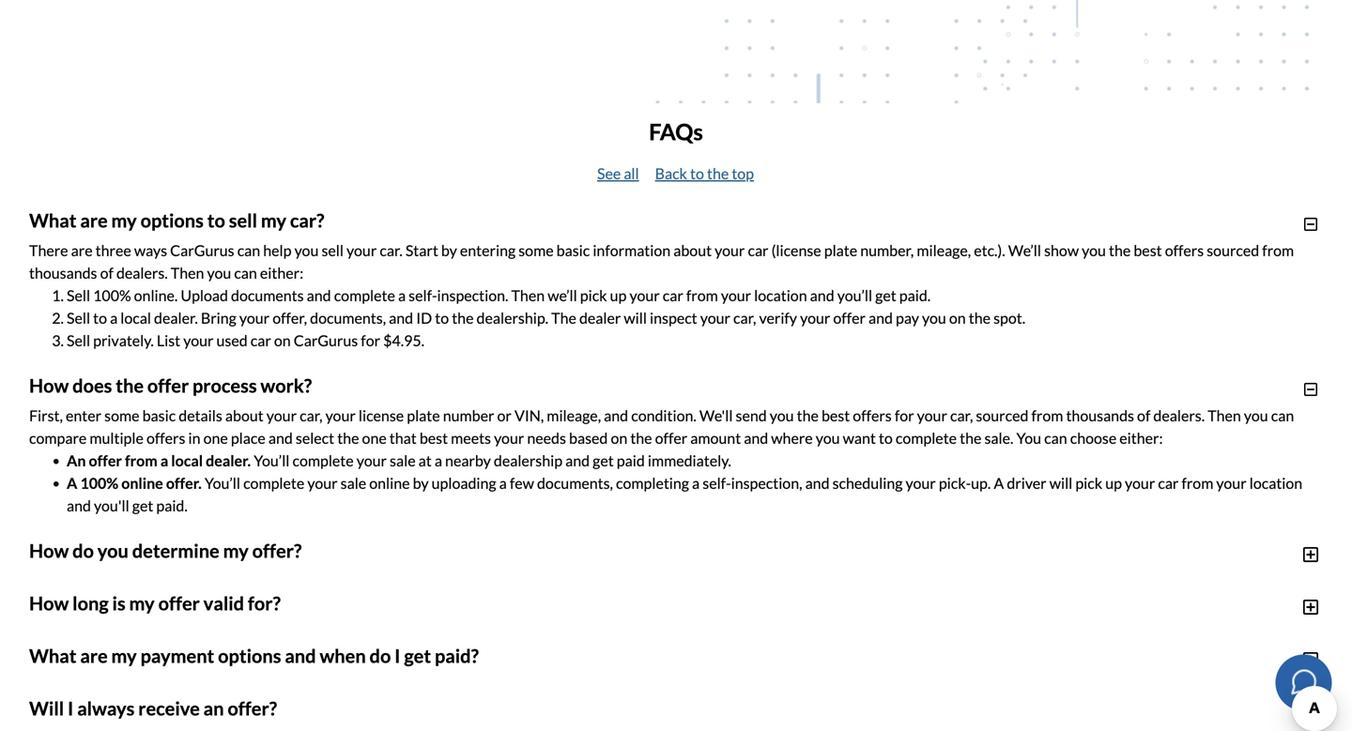 Task type: locate. For each thing, give the bounding box(es) containing it.
and right place
[[268, 429, 293, 447]]

about inside the "first, enter some basic details about your car, your license plate number or vin, mileage, and condition. we'll send you the best offers for your car, sourced from thousands of dealers. then you can compare multiple offers in one place and select the one that best meets your needs based on the offer amount and where you want to complete the sale. you can choose either:"
[[225, 406, 264, 425]]

1 vertical spatial for
[[895, 406, 914, 425]]

dealer. inside what are my options to sell my car? there are three ways cargurus can help you sell your car. start by entering some basic information about your car (license plate number, mileage, etc.). we'll show you the best offers sourced from thousands of dealers. then you can either: sell 100% online. upload documents and complete a self-inspection. then we'll pick up your car from your location and you'll get paid. sell to a local dealer. bring your offer, documents, and id to the dealership. the dealer will inspect your car, verify your offer and pay you on the spot. sell privately. list your used car on cargurus for $4.95.
[[154, 309, 198, 327]]

for left $4.95.
[[361, 331, 380, 350]]

process
[[193, 375, 257, 397]]

the left sale.
[[960, 429, 982, 447]]

car, up the "select"
[[300, 406, 323, 425]]

1 horizontal spatial you'll
[[254, 452, 290, 470]]

offer? up for?
[[252, 540, 302, 562]]

offer down condition. at the bottom of page
[[655, 429, 688, 447]]

1 horizontal spatial sourced
[[1207, 241, 1260, 259]]

mileage, inside what are my options to sell my car? there are three ways cargurus can help you sell your car. start by entering some basic information about your car (license plate number, mileage, etc.). we'll show you the best offers sourced from thousands of dealers. then you can either: sell 100% online. upload documents and complete a self-inspection. then we'll pick up your car from your location and you'll get paid. sell to a local dealer. bring your offer, documents, and id to the dealership. the dealer will inspect your car, verify your offer and pay you on the spot. sell privately. list your used car on cargurus for $4.95.
[[917, 241, 971, 259]]

choose
[[1070, 429, 1117, 447]]

i right will
[[68, 698, 74, 720]]

offer inside the "first, enter some basic details about your car, your license plate number or vin, mileage, and condition. we'll send you the best offers for your car, sourced from thousands of dealers. then you can compare multiple offers in one place and select the one that best meets your needs based on the offer amount and where you want to complete the sale. you can choose either:"
[[655, 429, 688, 447]]

0 vertical spatial self-
[[409, 286, 437, 305]]

documents,
[[310, 309, 386, 327], [537, 474, 613, 492]]

2 how from the top
[[29, 540, 69, 562]]

details
[[179, 406, 222, 425]]

1 horizontal spatial will
[[1050, 474, 1073, 492]]

paid. up pay
[[899, 286, 931, 305]]

either: right choose at the bottom of the page
[[1120, 429, 1163, 447]]

up up dealer
[[610, 286, 627, 305]]

0 horizontal spatial best
[[420, 429, 448, 447]]

complete down car.
[[334, 286, 395, 305]]

1 horizontal spatial three
[[1078, 699, 1114, 718]]

0 horizontal spatial dealer.
[[154, 309, 198, 327]]

offer? for how do you determine my offer?
[[252, 540, 302, 562]]

back
[[655, 164, 687, 182]]

three inside what are my options to sell my car? there are three ways cargurus can help you sell your car. start by entering some basic information about your car (license plate number, mileage, etc.). we'll show you the best offers sourced from thousands of dealers. then you can either: sell 100% online. upload documents and complete a self-inspection. then we'll pick up your car from your location and you'll get paid. sell to a local dealer. bring your offer, documents, and id to the dealership. the dealer will inspect your car, verify your offer and pay you on the spot. sell privately. list your used car on cargurus for $4.95.
[[95, 241, 131, 259]]

1 vertical spatial dealers.
[[1154, 406, 1205, 425]]

car, inside what are my options to sell my car? there are three ways cargurus can help you sell your car. start by entering some basic information about your car (license plate number, mileage, etc.). we'll show you the best offers sourced from thousands of dealers. then you can either: sell 100% online. upload documents and complete a self-inspection. then we'll pick up your car from your location and you'll get paid. sell to a local dealer. bring your offer, documents, and id to the dealership. the dealer will inspect your car, verify your offer and pay you on the spot. sell privately. list your used car on cargurus for $4.95.
[[734, 309, 756, 327]]

will right dealer
[[624, 309, 647, 327]]

how
[[29, 375, 69, 397], [29, 540, 69, 562], [29, 592, 69, 615]]

plate right (license
[[824, 241, 858, 259]]

or
[[497, 406, 512, 425]]

start
[[406, 241, 438, 259]]

2 what from the top
[[29, 645, 77, 668]]

entering
[[460, 241, 516, 259]]

0 horizontal spatial thousands
[[29, 264, 97, 282]]

1 vertical spatial then
[[511, 286, 545, 305]]

0 vertical spatial best
[[1134, 241, 1162, 259]]

a
[[67, 474, 77, 492], [994, 474, 1004, 492]]

sell left privately.
[[67, 331, 90, 350]]

you'll down place
[[254, 452, 290, 470]]

through
[[315, 699, 368, 718]]

sale inside you'll complete your sale online by uploading a few documents, completing a self-inspection, and scheduling your pick-up. a driver will pick up your car from your location and you'll get paid.
[[341, 474, 366, 492]]

1 vertical spatial up
[[1106, 474, 1122, 492]]

either: inside what are my options to sell my car? there are three ways cargurus can help you sell your car. start by entering some basic information about your car (license plate number, mileage, etc.). we'll show you the best offers sourced from thousands of dealers. then you can either: sell 100% online. upload documents and complete a self-inspection. then we'll pick up your car from your location and you'll get paid. sell to a local dealer. bring your offer, documents, and id to the dealership. the dealer will inspect your car, verify your offer and pay you on the spot. sell privately. list your used car on cargurus for $4.95.
[[260, 264, 303, 282]]

1 horizontal spatial payment
[[958, 699, 1016, 718]]

either:
[[260, 264, 303, 282], [1120, 429, 1163, 447]]

documents, right offer,
[[310, 309, 386, 327]]

how for how long is my offer valid for?
[[29, 592, 69, 615]]

options
[[140, 209, 204, 232], [218, 645, 281, 668]]

1 what from the top
[[29, 209, 77, 232]]

2 online from the left
[[369, 474, 410, 492]]

and left pay
[[869, 309, 893, 327]]

best up want
[[822, 406, 850, 425]]

my right is
[[129, 592, 155, 615]]

bank
[[225, 699, 257, 718]]

for?
[[248, 592, 281, 615]]

a right up. at the bottom of page
[[994, 474, 1004, 492]]

sell
[[229, 209, 257, 232], [322, 241, 344, 259]]

0 horizontal spatial options
[[140, 209, 204, 232]]

an offer from a local dealer. you'll complete your sale at a nearby dealership and get paid immediately.
[[67, 452, 731, 470]]

offer down the you'll
[[833, 309, 866, 327]]

scheduling
[[833, 474, 903, 492]]

what
[[29, 209, 77, 232], [29, 645, 77, 668]]

0 vertical spatial up
[[610, 286, 627, 305]]

1 horizontal spatial thousands
[[1066, 406, 1134, 425]]

the left fastest,
[[508, 699, 530, 718]]

see all link
[[597, 164, 639, 182]]

will
[[29, 698, 64, 720]]

receive right 'way' in the right of the page
[[742, 699, 790, 718]]

list
[[157, 331, 180, 350]]

1 vertical spatial offer?
[[228, 698, 277, 720]]

receive left an
[[138, 698, 200, 720]]

mileage, up based
[[547, 406, 601, 425]]

pay
[[896, 309, 919, 327]]

can
[[237, 241, 260, 259], [234, 264, 257, 282], [1271, 406, 1294, 425], [1044, 429, 1067, 447]]

cargurus
[[170, 241, 234, 259], [294, 331, 358, 350]]

0 horizontal spatial plate
[[407, 406, 440, 425]]

online
[[121, 474, 163, 492], [369, 474, 410, 492]]

on up paid
[[611, 429, 628, 447]]

0 horizontal spatial sourced
[[976, 406, 1029, 425]]

1 horizontal spatial of
[[1137, 406, 1151, 425]]

best right show at right
[[1134, 241, 1162, 259]]

0 vertical spatial you'll
[[254, 452, 290, 470]]

either: inside the "first, enter some basic details about your car, your license plate number or vin, mileage, and condition. we'll send you the best offers for your car, sourced from thousands of dealers. then you can compare multiple offers in one place and select the one that best meets your needs based on the offer amount and where you want to complete the sale. you can choose either:"
[[1120, 429, 1163, 447]]

always
[[77, 698, 135, 720]]

1 horizontal spatial one
[[362, 429, 387, 447]]

self- inside what are my options to sell my car? there are three ways cargurus can help you sell your car. start by entering some basic information about your car (license plate number, mileage, etc.). we'll show you the best offers sourced from thousands of dealers. then you can either: sell 100% online. upload documents and complete a self-inspection. then we'll pick up your car from your location and you'll get paid. sell to a local dealer. bring your offer, documents, and id to the dealership. the dealer will inspect your car, verify your offer and pay you on the spot. sell privately. list your used car on cargurus for $4.95.
[[409, 286, 437, 305]]

documents, down based
[[537, 474, 613, 492]]

0 vertical spatial 100%
[[93, 286, 131, 305]]

1 vertical spatial offers
[[853, 406, 892, 425]]

some up multiple
[[104, 406, 139, 425]]

0 horizontal spatial cargurus
[[170, 241, 234, 259]]

basic inside what are my options to sell my car? there are three ways cargurus can help you sell your car. start by entering some basic information about your car (license plate number, mileage, etc.). we'll show you the best offers sourced from thousands of dealers. then you can either: sell 100% online. upload documents and complete a self-inspection. then we'll pick up your car from your location and you'll get paid. sell to a local dealer. bring your offer, documents, and id to the dealership. the dealer will inspect your car, verify your offer and pay you on the spot. sell privately. list your used car on cargurus for $4.95.
[[557, 241, 590, 259]]

2 sell from the top
[[67, 309, 90, 327]]

0 vertical spatial what
[[29, 209, 77, 232]]

1 horizontal spatial mileage,
[[917, 241, 971, 259]]

1 vertical spatial pick
[[1076, 474, 1103, 492]]

first,
[[29, 406, 63, 425]]

complete inside what are my options to sell my car? there are three ways cargurus can help you sell your car. start by entering some basic information about your car (license plate number, mileage, etc.). we'll show you the best offers sourced from thousands of dealers. then you can either: sell 100% online. upload documents and complete a self-inspection. then we'll pick up your car from your location and you'll get paid. sell to a local dealer. bring your offer, documents, and id to the dealership. the dealer will inspect your car, verify your offer and pay you on the spot. sell privately. list your used car on cargurus for $4.95.
[[334, 286, 395, 305]]

1 vertical spatial sale
[[341, 474, 366, 492]]

local up privately.
[[120, 309, 151, 327]]

will
[[624, 309, 647, 327], [1050, 474, 1073, 492]]

up inside what are my options to sell my car? there are three ways cargurus can help you sell your car. start by entering some basic information about your car (license plate number, mileage, etc.). we'll show you the best offers sourced from thousands of dealers. then you can either: sell 100% online. upload documents and complete a self-inspection. then we'll pick up your car from your location and you'll get paid. sell to a local dealer. bring your offer, documents, and id to the dealership. the dealer will inspect your car, verify your offer and pay you on the spot. sell privately. list your used car on cargurus for $4.95.
[[610, 286, 627, 305]]

car inside you'll complete your sale online by uploading a few documents, completing a self-inspection, and scheduling your pick-up. a driver will pick up your car from your location and you'll get paid.
[[1158, 474, 1179, 492]]

0 horizontal spatial offers
[[146, 429, 185, 447]]

1 vertical spatial on
[[274, 331, 291, 350]]

will inside what are my options to sell my car? there are three ways cargurus can help you sell your car. start by entering some basic information about your car (license plate number, mileage, etc.). we'll show you the best offers sourced from thousands of dealers. then you can either: sell 100% online. upload documents and complete a self-inspection. then we'll pick up your car from your location and you'll get paid. sell to a local dealer. bring your offer, documents, and id to the dealership. the dealer will inspect your car, verify your offer and pay you on the spot. sell privately. list your used car on cargurus for $4.95.
[[624, 309, 647, 327]]

0 vertical spatial dealers.
[[116, 264, 168, 282]]

0 horizontal spatial paid.
[[156, 497, 188, 515]]

1 vertical spatial paid.
[[156, 497, 188, 515]]

0 horizontal spatial a
[[67, 474, 77, 492]]

the up where
[[797, 406, 819, 425]]

100%
[[93, 286, 131, 305], [80, 474, 118, 492]]

condition.
[[631, 406, 697, 425]]

best up at
[[420, 429, 448, 447]]

about up place
[[225, 406, 264, 425]]

do right when
[[370, 645, 391, 668]]

basic up we'll
[[557, 241, 590, 259]]

get right the you'll
[[875, 286, 897, 305]]

paid. down offer. at the left bottom of the page
[[156, 497, 188, 515]]

a up $4.95.
[[398, 286, 406, 305]]

are
[[80, 209, 108, 232], [71, 241, 93, 259], [80, 645, 108, 668]]

my
[[111, 209, 137, 232], [261, 209, 286, 232], [223, 540, 249, 562], [129, 592, 155, 615], [111, 645, 137, 668]]

back to the top
[[655, 164, 754, 182]]

sell left car?
[[229, 209, 257, 232]]

will right driver
[[1050, 474, 1073, 492]]

1 vertical spatial how
[[29, 540, 69, 562]]

a right at
[[435, 452, 442, 470]]

1 horizontal spatial a
[[994, 474, 1004, 492]]

location
[[754, 286, 807, 305], [1250, 474, 1303, 492]]

of
[[100, 264, 114, 282], [1137, 406, 1151, 425]]

100% up "you'll"
[[80, 474, 118, 492]]

local
[[120, 309, 151, 327], [171, 452, 203, 470]]

work?
[[261, 375, 312, 397]]

1 vertical spatial documents,
[[537, 474, 613, 492]]

0 horizontal spatial documents,
[[310, 309, 386, 327]]

offer,
[[273, 309, 307, 327]]

inspection.
[[437, 286, 508, 305]]

0 vertical spatial plate
[[824, 241, 858, 259]]

transfer.
[[103, 699, 158, 718]]

1 vertical spatial by
[[413, 474, 429, 492]]

1 vertical spatial self-
[[703, 474, 731, 492]]

1 horizontal spatial some
[[519, 241, 554, 259]]

multiple
[[90, 429, 144, 447]]

0 vertical spatial cargurus
[[170, 241, 234, 259]]

dealers. inside what are my options to sell my car? there are three ways cargurus can help you sell your car. start by entering some basic information about your car (license plate number, mileage, etc.). we'll show you the best offers sourced from thousands of dealers. then you can either: sell 100% online. upload documents and complete a self-inspection. then we'll pick up your car from your location and you'll get paid. sell to a local dealer. bring your offer, documents, and id to the dealership. the dealer will inspect your car, verify your offer and pay you on the spot. sell privately. list your used car on cargurus for $4.95.
[[116, 264, 168, 282]]

dealers.
[[116, 264, 168, 282], [1154, 406, 1205, 425]]

your
[[347, 241, 377, 259], [715, 241, 745, 259], [630, 286, 660, 305], [721, 286, 751, 305], [239, 309, 270, 327], [700, 309, 731, 327], [800, 309, 830, 327], [183, 331, 214, 350], [267, 406, 297, 425], [325, 406, 356, 425], [917, 406, 947, 425], [494, 429, 524, 447], [357, 452, 387, 470], [307, 474, 338, 492], [906, 474, 936, 492], [1125, 474, 1155, 492], [1217, 474, 1247, 492], [192, 699, 222, 718], [793, 699, 823, 718]]

0 horizontal spatial up
[[610, 286, 627, 305]]

0 horizontal spatial pick
[[580, 286, 607, 305]]

0 horizontal spatial mileage,
[[547, 406, 601, 425]]

1 vertical spatial best
[[822, 406, 850, 425]]

(license
[[772, 241, 821, 259]]

bank transfer. link your bank account through our secure portal for the fastest, most hassle-free way to receive your funds. you'll receive payment in one to three business days.
[[67, 699, 1209, 718]]

1 vertical spatial thousands
[[1066, 406, 1134, 425]]

receive right the funds.
[[907, 699, 955, 718]]

1 how from the top
[[29, 375, 69, 397]]

do up long
[[72, 540, 94, 562]]

you'll right offer. at the left bottom of the page
[[205, 474, 240, 492]]

basic
[[557, 241, 590, 259], [142, 406, 176, 425]]

1 vertical spatial are
[[71, 241, 93, 259]]

upload
[[181, 286, 228, 305]]

0 vertical spatial offers
[[1165, 241, 1204, 259]]

dealer. up list
[[154, 309, 198, 327]]

the right the "does"
[[116, 375, 144, 397]]

sourced
[[1207, 241, 1260, 259], [976, 406, 1029, 425]]

secure
[[397, 699, 440, 718]]

three left business
[[1078, 699, 1114, 718]]

self- inside you'll complete your sale online by uploading a few documents, completing a self-inspection, and scheduling your pick-up. a driver will pick up your car from your location and you'll get paid.
[[703, 474, 731, 492]]

0 horizontal spatial online
[[121, 474, 163, 492]]

1 vertical spatial either:
[[1120, 429, 1163, 447]]

sell
[[67, 286, 90, 305], [67, 309, 90, 327], [67, 331, 90, 350]]

0 vertical spatial sell
[[67, 286, 90, 305]]

1 horizontal spatial by
[[441, 241, 457, 259]]

open chat window image
[[1289, 667, 1319, 697]]

and
[[307, 286, 331, 305], [810, 286, 835, 305], [389, 309, 413, 327], [869, 309, 893, 327], [604, 406, 628, 425], [268, 429, 293, 447], [744, 429, 768, 447], [565, 452, 590, 470], [805, 474, 830, 492], [67, 497, 91, 515], [285, 645, 316, 668]]

amount
[[691, 429, 741, 447]]

2 vertical spatial on
[[611, 429, 628, 447]]

plate
[[824, 241, 858, 259], [407, 406, 440, 425]]

sell down there
[[67, 286, 90, 305]]

to right back
[[690, 164, 704, 182]]

100% left 'online.'
[[93, 286, 131, 305]]

get inside you'll complete your sale online by uploading a few documents, completing a self-inspection, and scheduling your pick-up. a driver will pick up your car from your location and you'll get paid.
[[132, 497, 153, 515]]

0 vertical spatial options
[[140, 209, 204, 232]]

0 vertical spatial on
[[949, 309, 966, 327]]

1 vertical spatial basic
[[142, 406, 176, 425]]

sell down car?
[[322, 241, 344, 259]]

complete up "pick-"
[[896, 429, 957, 447]]

for up scheduling
[[895, 406, 914, 425]]

0 horizontal spatial payment
[[140, 645, 214, 668]]

1 horizontal spatial up
[[1106, 474, 1122, 492]]

are for options
[[80, 209, 108, 232]]

receive
[[138, 698, 200, 720], [742, 699, 790, 718], [907, 699, 955, 718]]

2 vertical spatial then
[[1208, 406, 1241, 425]]

sale down an offer from a local dealer. you'll complete your sale at a nearby dealership and get paid immediately.
[[341, 474, 366, 492]]

driver
[[1007, 474, 1047, 492]]

0 horizontal spatial dealers.
[[116, 264, 168, 282]]

2 a from the left
[[994, 474, 1004, 492]]

on
[[949, 309, 966, 327], [274, 331, 291, 350], [611, 429, 628, 447]]

0 vertical spatial mileage,
[[917, 241, 971, 259]]

the inside button
[[707, 164, 729, 182]]

three left ways
[[95, 241, 131, 259]]

complete down place
[[243, 474, 305, 492]]

immediately.
[[648, 452, 731, 470]]

best inside what are my options to sell my car? there are three ways cargurus can help you sell your car. start by entering some basic information about your car (license plate number, mileage, etc.). we'll show you the best offers sourced from thousands of dealers. then you can either: sell 100% online. upload documents and complete a self-inspection. then we'll pick up your car from your location and you'll get paid. sell to a local dealer. bring your offer, documents, and id to the dealership. the dealer will inspect your car, verify your offer and pay you on the spot. sell privately. list your used car on cargurus for $4.95.
[[1134, 241, 1162, 259]]

1 vertical spatial you'll
[[205, 474, 240, 492]]

1 a from the left
[[67, 474, 77, 492]]

from
[[1262, 241, 1294, 259], [686, 286, 718, 305], [1032, 406, 1063, 425], [125, 452, 158, 470], [1182, 474, 1214, 492]]

the
[[707, 164, 729, 182], [1109, 241, 1131, 259], [452, 309, 474, 327], [969, 309, 991, 327], [116, 375, 144, 397], [797, 406, 819, 425], [337, 429, 359, 447], [630, 429, 652, 447], [960, 429, 982, 447], [508, 699, 530, 718]]

car, left verify
[[734, 309, 756, 327]]

some
[[519, 241, 554, 259], [104, 406, 139, 425]]

paid. inside you'll complete your sale online by uploading a few documents, completing a self-inspection, and scheduling your pick-up. a driver will pick up your car from your location and you'll get paid.
[[156, 497, 188, 515]]

cargurus down offer,
[[294, 331, 358, 350]]

2 vertical spatial how
[[29, 592, 69, 615]]

i right when
[[395, 645, 401, 668]]

1 horizontal spatial online
[[369, 474, 410, 492]]

compare
[[29, 429, 87, 447]]

on right pay
[[949, 309, 966, 327]]

0 vertical spatial of
[[100, 264, 114, 282]]

all
[[624, 164, 639, 182]]

the up paid
[[630, 429, 652, 447]]

1 vertical spatial three
[[1078, 699, 1114, 718]]

three
[[95, 241, 131, 259], [1078, 699, 1114, 718]]

1 vertical spatial sell
[[67, 309, 90, 327]]

up.
[[971, 474, 991, 492]]

options up bank
[[218, 645, 281, 668]]

by down at
[[413, 474, 429, 492]]

1 vertical spatial plate
[[407, 406, 440, 425]]

0 horizontal spatial in
[[188, 429, 201, 447]]

1 vertical spatial payment
[[958, 699, 1016, 718]]

to inside button
[[690, 164, 704, 182]]

mileage, inside the "first, enter some basic details about your car, your license plate number or vin, mileage, and condition. we'll send you the best offers for your car, sourced from thousands of dealers. then you can compare multiple offers in one place and select the one that best meets your needs based on the offer amount and where you want to complete the sale. you can choose either:"
[[547, 406, 601, 425]]

sell up the "does"
[[67, 309, 90, 327]]

offer left the valid
[[158, 592, 200, 615]]

0 horizontal spatial location
[[754, 286, 807, 305]]

0 horizontal spatial sale
[[341, 474, 366, 492]]

some right entering
[[519, 241, 554, 259]]

we'll
[[700, 406, 733, 425]]

to inside the "first, enter some basic details about your car, your license plate number or vin, mileage, and condition. we'll send you the best offers for your car, sourced from thousands of dealers. then you can compare multiple offers in one place and select the one that best meets your needs based on the offer amount and where you want to complete the sale. you can choose either:"
[[879, 429, 893, 447]]

paid.
[[899, 286, 931, 305], [156, 497, 188, 515]]

1 horizontal spatial car,
[[734, 309, 756, 327]]

one
[[203, 429, 228, 447], [362, 429, 387, 447], [1034, 699, 1058, 718]]

pick up dealer
[[580, 286, 607, 305]]

0 horizontal spatial you'll
[[205, 474, 240, 492]]

either: down help
[[260, 264, 303, 282]]

you'll right the funds.
[[869, 699, 904, 718]]

options up ways
[[140, 209, 204, 232]]

0 horizontal spatial self-
[[409, 286, 437, 305]]

complete inside you'll complete your sale online by uploading a few documents, completing a self-inspection, and scheduling your pick-up. a driver will pick up your car from your location and you'll get paid.
[[243, 474, 305, 492]]

3 how from the top
[[29, 592, 69, 615]]

thousands up choose at the bottom of the page
[[1066, 406, 1134, 425]]

to right want
[[879, 429, 893, 447]]

offer? for will i always receive an offer?
[[228, 698, 277, 720]]

are for payment
[[80, 645, 108, 668]]

in
[[188, 429, 201, 447], [1019, 699, 1031, 718]]

0 vertical spatial how
[[29, 375, 69, 397]]

and up based
[[604, 406, 628, 425]]

plate inside what are my options to sell my car? there are three ways cargurus can help you sell your car. start by entering some basic information about your car (license plate number, mileage, etc.). we'll show you the best offers sourced from thousands of dealers. then you can either: sell 100% online. upload documents and complete a self-inspection. then we'll pick up your car from your location and you'll get paid. sell to a local dealer. bring your offer, documents, and id to the dealership. the dealer will inspect your car, verify your offer and pay you on the spot. sell privately. list your used car on cargurus for $4.95.
[[824, 241, 858, 259]]

what inside what are my options to sell my car? there are three ways cargurus can help you sell your car. start by entering some basic information about your car (license plate number, mileage, etc.). we'll show you the best offers sourced from thousands of dealers. then you can either: sell 100% online. upload documents and complete a self-inspection. then we'll pick up your car from your location and you'll get paid. sell to a local dealer. bring your offer, documents, and id to the dealership. the dealer will inspect your car, verify your offer and pay you on the spot. sell privately. list your used car on cargurus for $4.95.
[[29, 209, 77, 232]]

0 horizontal spatial three
[[95, 241, 131, 259]]

1 horizontal spatial documents,
[[537, 474, 613, 492]]

0 horizontal spatial some
[[104, 406, 139, 425]]

location inside what are my options to sell my car? there are three ways cargurus can help you sell your car. start by entering some basic information about your car (license plate number, mileage, etc.). we'll show you the best offers sourced from thousands of dealers. then you can either: sell 100% online. upload documents and complete a self-inspection. then we'll pick up your car from your location and you'll get paid. sell to a local dealer. bring your offer, documents, and id to the dealership. the dealer will inspect your car, verify your offer and pay you on the spot. sell privately. list your used car on cargurus for $4.95.
[[754, 286, 807, 305]]

free
[[666, 699, 692, 718]]

do
[[72, 540, 94, 562], [370, 645, 391, 668]]

1 vertical spatial sell
[[322, 241, 344, 259]]

get down a 100% online offer.
[[132, 497, 153, 515]]

local inside what are my options to sell my car? there are three ways cargurus can help you sell your car. start by entering some basic information about your car (license plate number, mileage, etc.). we'll show you the best offers sourced from thousands of dealers. then you can either: sell 100% online. upload documents and complete a self-inspection. then we'll pick up your car from your location and you'll get paid. sell to a local dealer. bring your offer, documents, and id to the dealership. the dealer will inspect your car, verify your offer and pay you on the spot. sell privately. list your used car on cargurus for $4.95.
[[120, 309, 151, 327]]

the left top
[[707, 164, 729, 182]]

a
[[398, 286, 406, 305], [110, 309, 118, 327], [160, 452, 168, 470], [435, 452, 442, 470], [499, 474, 507, 492], [692, 474, 700, 492]]

to
[[690, 164, 704, 182], [207, 209, 225, 232], [93, 309, 107, 327], [435, 309, 449, 327], [879, 429, 893, 447], [725, 699, 739, 718], [1061, 699, 1075, 718]]

about right information
[[674, 241, 712, 259]]

0 vertical spatial sourced
[[1207, 241, 1260, 259]]

determine
[[132, 540, 220, 562]]

dealer. down place
[[206, 452, 251, 470]]

inspection,
[[731, 474, 802, 492]]

pick inside you'll complete your sale online by uploading a few documents, completing a self-inspection, and scheduling your pick-up. a driver will pick up your car from your location and you'll get paid.
[[1076, 474, 1103, 492]]

to up privately.
[[93, 309, 107, 327]]

offers
[[1165, 241, 1204, 259], [853, 406, 892, 425], [146, 429, 185, 447]]

cargurus up upload
[[170, 241, 234, 259]]

2 horizontal spatial best
[[1134, 241, 1162, 259]]

0 vertical spatial either:
[[260, 264, 303, 282]]

get
[[875, 286, 897, 305], [593, 452, 614, 470], [132, 497, 153, 515], [404, 645, 431, 668]]

plate inside the "first, enter some basic details about your car, your license plate number or vin, mileage, and condition. we'll send you the best offers for your car, sourced from thousands of dealers. then you can compare multiple offers in one place and select the one that best meets your needs based on the offer amount and where you want to complete the sale. you can choose either:"
[[407, 406, 440, 425]]

1 vertical spatial location
[[1250, 474, 1303, 492]]

2 horizontal spatial on
[[949, 309, 966, 327]]



Task type: describe. For each thing, give the bounding box(es) containing it.
how for how do you determine my offer?
[[29, 540, 69, 562]]

funds.
[[826, 699, 866, 718]]

some inside the "first, enter some basic details about your car, your license plate number or vin, mileage, and condition. we'll send you the best offers for your car, sourced from thousands of dealers. then you can compare multiple offers in one place and select the one that best meets your needs based on the offer amount and where you want to complete the sale. you can choose either:"
[[104, 406, 139, 425]]

enter
[[66, 406, 102, 425]]

documents, inside what are my options to sell my car? there are three ways cargurus can help you sell your car. start by entering some basic information about your car (license plate number, mileage, etc.). we'll show you the best offers sourced from thousands of dealers. then you can either: sell 100% online. upload documents and complete a self-inspection. then we'll pick up your car from your location and you'll get paid. sell to a local dealer. bring your offer, documents, and id to the dealership. the dealer will inspect your car, verify your offer and pay you on the spot. sell privately. list your used car on cargurus for $4.95.
[[310, 309, 386, 327]]

100% inside what are my options to sell my car? there are three ways cargurus can help you sell your car. start by entering some basic information about your car (license plate number, mileage, etc.). we'll show you the best offers sourced from thousands of dealers. then you can either: sell 100% online. upload documents and complete a self-inspection. then we'll pick up your car from your location and you'll get paid. sell to a local dealer. bring your offer, documents, and id to the dealership. the dealer will inspect your car, verify your offer and pay you on the spot. sell privately. list your used car on cargurus for $4.95.
[[93, 286, 131, 305]]

0 horizontal spatial then
[[171, 264, 204, 282]]

pick-
[[939, 474, 971, 492]]

at
[[419, 452, 432, 470]]

hassle-
[[620, 699, 666, 718]]

see all
[[597, 164, 639, 182]]

2 vertical spatial for
[[486, 699, 505, 718]]

ways
[[134, 241, 167, 259]]

see
[[597, 164, 621, 182]]

id
[[416, 309, 432, 327]]

and left scheduling
[[805, 474, 830, 492]]

portal
[[443, 699, 483, 718]]

the down inspection.
[[452, 309, 474, 327]]

account
[[260, 699, 312, 718]]

the left spot.
[[969, 309, 991, 327]]

way
[[695, 699, 722, 718]]

where
[[771, 429, 813, 447]]

few
[[510, 474, 534, 492]]

1 vertical spatial local
[[171, 452, 203, 470]]

and up offer,
[[307, 286, 331, 305]]

a up privately.
[[110, 309, 118, 327]]

about inside what are my options to sell my car? there are three ways cargurus can help you sell your car. start by entering some basic information about your car (license plate number, mileage, etc.). we'll show you the best offers sourced from thousands of dealers. then you can either: sell 100% online. upload documents and complete a self-inspection. then we'll pick up your car from your location and you'll get paid. sell to a local dealer. bring your offer, documents, and id to the dealership. the dealer will inspect your car, verify your offer and pay you on the spot. sell privately. list your used car on cargurus for $4.95.
[[674, 241, 712, 259]]

how long is my offer valid for?
[[29, 592, 281, 615]]

thousands inside the "first, enter some basic details about your car, your license plate number or vin, mileage, and condition. we'll send you the best offers for your car, sourced from thousands of dealers. then you can compare multiple offers in one place and select the one that best meets your needs based on the offer amount and where you want to complete the sale. you can choose either:"
[[1066, 406, 1134, 425]]

get left paid?
[[404, 645, 431, 668]]

offer.
[[166, 474, 202, 492]]

car?
[[290, 209, 324, 232]]

car.
[[380, 241, 403, 259]]

what are my payment options and when do i get paid?
[[29, 645, 479, 668]]

is
[[112, 592, 126, 615]]

1 horizontal spatial best
[[822, 406, 850, 425]]

paid?
[[435, 645, 479, 668]]

2 horizontal spatial one
[[1034, 699, 1058, 718]]

1 horizontal spatial receive
[[742, 699, 790, 718]]

days.
[[1176, 699, 1209, 718]]

for inside what are my options to sell my car? there are three ways cargurus can help you sell your car. start by entering some basic information about your car (license plate number, mileage, etc.). we'll show you the best offers sourced from thousands of dealers. then you can either: sell 100% online. upload documents and complete a self-inspection. then we'll pick up your car from your location and you'll get paid. sell to a local dealer. bring your offer, documents, and id to the dealership. the dealer will inspect your car, verify your offer and pay you on the spot. sell privately. list your used car on cargurus for $4.95.
[[361, 331, 380, 350]]

by inside what are my options to sell my car? there are three ways cargurus can help you sell your car. start by entering some basic information about your car (license plate number, mileage, etc.). we'll show you the best offers sourced from thousands of dealers. then you can either: sell 100% online. upload documents and complete a self-inspection. then we'll pick up your car from your location and you'll get paid. sell to a local dealer. bring your offer, documents, and id to the dealership. the dealer will inspect your car, verify your offer and pay you on the spot. sell privately. list your used car on cargurus for $4.95.
[[441, 241, 457, 259]]

then inside the "first, enter some basic details about your car, your license plate number or vin, mileage, and condition. we'll send you the best offers for your car, sourced from thousands of dealers. then you can compare multiple offers in one place and select the one that best meets your needs based on the offer amount and where you want to complete the sale. you can choose either:"
[[1208, 406, 1241, 425]]

sourced inside the "first, enter some basic details about your car, your license plate number or vin, mileage, and condition. we'll send you the best offers for your car, sourced from thousands of dealers. then you can compare multiple offers in one place and select the one that best meets your needs based on the offer amount and where you want to complete the sale. you can choose either:"
[[976, 406, 1029, 425]]

to left business
[[1061, 699, 1075, 718]]

there
[[29, 241, 68, 259]]

basic inside the "first, enter some basic details about your car, your license plate number or vin, mileage, and condition. we'll send you the best offers for your car, sourced from thousands of dealers. then you can compare multiple offers in one place and select the one that best meets your needs based on the offer amount and where you want to complete the sale. you can choose either:"
[[142, 406, 176, 425]]

1 vertical spatial in
[[1019, 699, 1031, 718]]

the
[[551, 309, 577, 327]]

you
[[1017, 429, 1042, 447]]

0 horizontal spatial receive
[[138, 698, 200, 720]]

top
[[732, 164, 754, 182]]

1 horizontal spatial then
[[511, 286, 545, 305]]

1 online from the left
[[121, 474, 163, 492]]

how for how does the offer process work?
[[29, 375, 69, 397]]

complete down the "select"
[[293, 452, 354, 470]]

spot.
[[994, 309, 1026, 327]]

2 horizontal spatial car,
[[950, 406, 973, 425]]

to right id
[[435, 309, 449, 327]]

information
[[593, 241, 671, 259]]

offer down multiple
[[89, 452, 122, 470]]

2 vertical spatial best
[[420, 429, 448, 447]]

my up help
[[261, 209, 286, 232]]

an
[[203, 698, 224, 720]]

1 horizontal spatial dealer.
[[206, 452, 251, 470]]

and left when
[[285, 645, 316, 668]]

$4.95.
[[383, 331, 425, 350]]

a down immediately.
[[692, 474, 700, 492]]

number
[[443, 406, 494, 425]]

pick inside what are my options to sell my car? there are three ways cargurus can help you sell your car. start by entering some basic information about your car (license plate number, mileage, etc.). we'll show you the best offers sourced from thousands of dealers. then you can either: sell 100% online. upload documents and complete a self-inspection. then we'll pick up your car from your location and you'll get paid. sell to a local dealer. bring your offer, documents, and id to the dealership. the dealer will inspect your car, verify your offer and pay you on the spot. sell privately. list your used car on cargurus for $4.95.
[[580, 286, 607, 305]]

2 horizontal spatial you'll
[[869, 699, 904, 718]]

2 vertical spatial offers
[[146, 429, 185, 447]]

to right 'way' in the right of the page
[[725, 699, 739, 718]]

my up transfer.
[[111, 645, 137, 668]]

you'll inside you'll complete your sale online by uploading a few documents, completing a self-inspection, and scheduling your pick-up. a driver will pick up your car from your location and you'll get paid.
[[205, 474, 240, 492]]

and down based
[[565, 452, 590, 470]]

dealers. inside the "first, enter some basic details about your car, your license plate number or vin, mileage, and condition. we'll send you the best offers for your car, sourced from thousands of dealers. then you can compare multiple offers in one place and select the one that best meets your needs based on the offer amount and where you want to complete the sale. you can choose either:"
[[1154, 406, 1205, 425]]

an
[[67, 452, 86, 470]]

paid. inside what are my options to sell my car? there are three ways cargurus can help you sell your car. start by entering some basic information about your car (license plate number, mileage, etc.). we'll show you the best offers sourced from thousands of dealers. then you can either: sell 100% online. upload documents and complete a self-inspection. then we'll pick up your car from your location and you'll get paid. sell to a local dealer. bring your offer, documents, and id to the dealership. the dealer will inspect your car, verify your offer and pay you on the spot. sell privately. list your used car on cargurus for $4.95.
[[899, 286, 931, 305]]

from inside you'll complete your sale online by uploading a few documents, completing a self-inspection, and scheduling your pick-up. a driver will pick up your car from your location and you'll get paid.
[[1182, 474, 1214, 492]]

complete inside the "first, enter some basic details about your car, your license plate number or vin, mileage, and condition. we'll send you the best offers for your car, sourced from thousands of dealers. then you can compare multiple offers in one place and select the one that best meets your needs based on the offer amount and where you want to complete the sale. you can choose either:"
[[896, 429, 957, 447]]

based
[[569, 429, 608, 447]]

want
[[843, 429, 876, 447]]

to up upload
[[207, 209, 225, 232]]

what for what are my options to sell my car? there are three ways cargurus can help you sell your car. start by entering some basic information about your car (license plate number, mileage, etc.). we'll show you the best offers sourced from thousands of dealers. then you can either: sell 100% online. upload documents and complete a self-inspection. then we'll pick up your car from your location and you'll get paid. sell to a local dealer. bring your offer, documents, and id to the dealership. the dealer will inspect your car, verify your offer and pay you on the spot. sell privately. list your used car on cargurus for $4.95.
[[29, 209, 77, 232]]

a up offer. at the left bottom of the page
[[160, 452, 168, 470]]

1 vertical spatial options
[[218, 645, 281, 668]]

3 sell from the top
[[67, 331, 90, 350]]

we'll
[[548, 286, 577, 305]]

dealership.
[[477, 309, 549, 327]]

verify
[[759, 309, 797, 327]]

thousands inside what are my options to sell my car? there are three ways cargurus can help you sell your car. start by entering some basic information about your car (license plate number, mileage, etc.). we'll show you the best offers sourced from thousands of dealers. then you can either: sell 100% online. upload documents and complete a self-inspection. then we'll pick up your car from your location and you'll get paid. sell to a local dealer. bring your offer, documents, and id to the dealership. the dealer will inspect your car, verify your offer and pay you on the spot. sell privately. list your used car on cargurus for $4.95.
[[29, 264, 97, 282]]

will i always receive an offer?
[[29, 698, 277, 720]]

some inside what are my options to sell my car? there are three ways cargurus can help you sell your car. start by entering some basic information about your car (license plate number, mileage, etc.). we'll show you the best offers sourced from thousands of dealers. then you can either: sell 100% online. upload documents and complete a self-inspection. then we'll pick up your car from your location and you'll get paid. sell to a local dealer. bring your offer, documents, and id to the dealership. the dealer will inspect your car, verify your offer and pay you on the spot. sell privately. list your used car on cargurus for $4.95.
[[519, 241, 554, 259]]

our
[[371, 699, 394, 718]]

we'll
[[1008, 241, 1042, 259]]

offer up the details
[[147, 375, 189, 397]]

a 100% online offer.
[[67, 474, 202, 492]]

what for what are my payment options and when do i get paid?
[[29, 645, 77, 668]]

the right the "select"
[[337, 429, 359, 447]]

location inside you'll complete your sale online by uploading a few documents, completing a self-inspection, and scheduling your pick-up. a driver will pick up your car from your location and you'll get paid.
[[1250, 474, 1303, 492]]

0 horizontal spatial sell
[[229, 209, 257, 232]]

documents, inside you'll complete your sale online by uploading a few documents, completing a self-inspection, and scheduling your pick-up. a driver will pick up your car from your location and you'll get paid.
[[537, 474, 613, 492]]

the right show at right
[[1109, 241, 1131, 259]]

on inside the "first, enter some basic details about your car, your license plate number or vin, mileage, and condition. we'll send you the best offers for your car, sourced from thousands of dealers. then you can compare multiple offers in one place and select the one that best meets your needs based on the offer amount and where you want to complete the sale. you can choose either:"
[[611, 429, 628, 447]]

0 vertical spatial do
[[72, 540, 94, 562]]

help
[[263, 241, 292, 259]]

from inside the "first, enter some basic details about your car, your license plate number or vin, mileage, and condition. we'll send you the best offers for your car, sourced from thousands of dealers. then you can compare multiple offers in one place and select the one that best meets your needs based on the offer amount and where you want to complete the sale. you can choose either:"
[[1032, 406, 1063, 425]]

you'll complete your sale online by uploading a few documents, completing a self-inspection, and scheduling your pick-up. a driver will pick up your car from your location and you'll get paid.
[[67, 474, 1303, 515]]

1 horizontal spatial offers
[[853, 406, 892, 425]]

up inside you'll complete your sale online by uploading a few documents, completing a self-inspection, and scheduling your pick-up. a driver will pick up your car from your location and you'll get paid.
[[1106, 474, 1122, 492]]

1 sell from the top
[[67, 286, 90, 305]]

sourced inside what are my options to sell my car? there are three ways cargurus can help you sell your car. start by entering some basic information about your car (license plate number, mileage, etc.). we'll show you the best offers sourced from thousands of dealers. then you can either: sell 100% online. upload documents and complete a self-inspection. then we'll pick up your car from your location and you'll get paid. sell to a local dealer. bring your offer, documents, and id to the dealership. the dealer will inspect your car, verify your offer and pay you on the spot. sell privately. list your used car on cargurus for $4.95.
[[1207, 241, 1260, 259]]

number,
[[860, 241, 914, 259]]

offers inside what are my options to sell my car? there are three ways cargurus can help you sell your car. start by entering some basic information about your car (license plate number, mileage, etc.). we'll show you the best offers sourced from thousands of dealers. then you can either: sell 100% online. upload documents and complete a self-inspection. then we'll pick up your car from your location and you'll get paid. sell to a local dealer. bring your offer, documents, and id to the dealership. the dealer will inspect your car, verify your offer and pay you on the spot. sell privately. list your used car on cargurus for $4.95.
[[1165, 241, 1204, 259]]

how does the offer process work?
[[29, 375, 312, 397]]

vin,
[[515, 406, 544, 425]]

for inside the "first, enter some basic details about your car, your license plate number or vin, mileage, and condition. we'll send you the best offers for your car, sourced from thousands of dealers. then you can compare multiple offers in one place and select the one that best meets your needs based on the offer amount and where you want to complete the sale. you can choose either:"
[[895, 406, 914, 425]]

my up the valid
[[223, 540, 249, 562]]

online inside you'll complete your sale online by uploading a few documents, completing a self-inspection, and scheduling your pick-up. a driver will pick up your car from your location and you'll get paid.
[[369, 474, 410, 492]]

you'll
[[94, 497, 129, 515]]

0 vertical spatial sale
[[390, 452, 416, 470]]

bank
[[67, 699, 100, 718]]

and down send at bottom
[[744, 429, 768, 447]]

my up ways
[[111, 209, 137, 232]]

a inside you'll complete your sale online by uploading a few documents, completing a self-inspection, and scheduling your pick-up. a driver will pick up your car from your location and you'll get paid.
[[994, 474, 1004, 492]]

license
[[359, 406, 404, 425]]

uploading
[[432, 474, 496, 492]]

how do you determine my offer?
[[29, 540, 302, 562]]

0 horizontal spatial car,
[[300, 406, 323, 425]]

get down based
[[593, 452, 614, 470]]

bring
[[201, 309, 236, 327]]

you'll
[[837, 286, 873, 305]]

fastest,
[[533, 699, 581, 718]]

and left the you'll
[[810, 286, 835, 305]]

1 horizontal spatial sell
[[322, 241, 344, 259]]

get inside what are my options to sell my car? there are three ways cargurus can help you sell your car. start by entering some basic information about your car (license plate number, mileage, etc.). we'll show you the best offers sourced from thousands of dealers. then you can either: sell 100% online. upload documents and complete a self-inspection. then we'll pick up your car from your location and you'll get paid. sell to a local dealer. bring your offer, documents, and id to the dealership. the dealer will inspect your car, verify your offer and pay you on the spot. sell privately. list your used car on cargurus for $4.95.
[[875, 286, 897, 305]]

1 horizontal spatial cargurus
[[294, 331, 358, 350]]

2 horizontal spatial receive
[[907, 699, 955, 718]]

inspect
[[650, 309, 697, 327]]

back to the top button
[[654, 153, 755, 194]]

dealership
[[494, 452, 563, 470]]

what are my options to sell my car? there are three ways cargurus can help you sell your car. start by entering some basic information about your car (license plate number, mileage, etc.). we'll show you the best offers sourced from thousands of dealers. then you can either: sell 100% online. upload documents and complete a self-inspection. then we'll pick up your car from your location and you'll get paid. sell to a local dealer. bring your offer, documents, and id to the dealership. the dealer will inspect your car, verify your offer and pay you on the spot. sell privately. list your used car on cargurus for $4.95.
[[29, 209, 1294, 350]]

options inside what are my options to sell my car? there are three ways cargurus can help you sell your car. start by entering some basic information about your car (license plate number, mileage, etc.). we'll show you the best offers sourced from thousands of dealers. then you can either: sell 100% online. upload documents and complete a self-inspection. then we'll pick up your car from your location and you'll get paid. sell to a local dealer. bring your offer, documents, and id to the dealership. the dealer will inspect your car, verify your offer and pay you on the spot. sell privately. list your used car on cargurus for $4.95.
[[140, 209, 204, 232]]

0 horizontal spatial i
[[68, 698, 74, 720]]

a left few
[[499, 474, 507, 492]]

1 vertical spatial do
[[370, 645, 391, 668]]

faqs
[[649, 118, 703, 145]]

documents
[[231, 286, 304, 305]]

show
[[1044, 241, 1079, 259]]

0 vertical spatial payment
[[140, 645, 214, 668]]

privately.
[[93, 331, 154, 350]]

and up $4.95.
[[389, 309, 413, 327]]

0 horizontal spatial on
[[274, 331, 291, 350]]

online.
[[134, 286, 178, 305]]

of inside the "first, enter some basic details about your car, your license plate number or vin, mileage, and condition. we'll send you the best offers for your car, sourced from thousands of dealers. then you can compare multiple offers in one place and select the one that best meets your needs based on the offer amount and where you want to complete the sale. you can choose either:"
[[1137, 406, 1151, 425]]

send
[[736, 406, 767, 425]]

by inside you'll complete your sale online by uploading a few documents, completing a self-inspection, and scheduling your pick-up. a driver will pick up your car from your location and you'll get paid.
[[413, 474, 429, 492]]

select
[[296, 429, 334, 447]]

completing
[[616, 474, 689, 492]]

of inside what are my options to sell my car? there are three ways cargurus can help you sell your car. start by entering some basic information about your car (license plate number, mileage, etc.). we'll show you the best offers sourced from thousands of dealers. then you can either: sell 100% online. upload documents and complete a self-inspection. then we'll pick up your car from your location and you'll get paid. sell to a local dealer. bring your offer, documents, and id to the dealership. the dealer will inspect your car, verify your offer and pay you on the spot. sell privately. list your used car on cargurus for $4.95.
[[100, 264, 114, 282]]

1 vertical spatial 100%
[[80, 474, 118, 492]]

sale.
[[985, 429, 1014, 447]]

0 vertical spatial i
[[395, 645, 401, 668]]

does
[[72, 375, 112, 397]]

in inside the "first, enter some basic details about your car, your license plate number or vin, mileage, and condition. we'll send you the best offers for your car, sourced from thousands of dealers. then you can compare multiple offers in one place and select the one that best meets your needs based on the offer amount and where you want to complete the sale. you can choose either:"
[[188, 429, 201, 447]]

and left "you'll"
[[67, 497, 91, 515]]

paid
[[617, 452, 645, 470]]

place
[[231, 429, 266, 447]]

meets
[[451, 429, 491, 447]]

0 horizontal spatial one
[[203, 429, 228, 447]]

that
[[390, 429, 417, 447]]

long
[[72, 592, 109, 615]]

offer inside what are my options to sell my car? there are three ways cargurus can help you sell your car. start by entering some basic information about your car (license plate number, mileage, etc.). we'll show you the best offers sourced from thousands of dealers. then you can either: sell 100% online. upload documents and complete a self-inspection. then we'll pick up your car from your location and you'll get paid. sell to a local dealer. bring your offer, documents, and id to the dealership. the dealer will inspect your car, verify your offer and pay you on the spot. sell privately. list your used car on cargurus for $4.95.
[[833, 309, 866, 327]]

will inside you'll complete your sale online by uploading a few documents, completing a self-inspection, and scheduling your pick-up. a driver will pick up your car from your location and you'll get paid.
[[1050, 474, 1073, 492]]



Task type: vqa. For each thing, say whether or not it's contained in the screenshot.
thousands within the "What Are My Options To Sell My Car? There Are Three Ways Cargurus Can Help You Sell Your Car. Start By Entering Some Basic Information About Your Car (License Plate Number, Mileage, Etc.). We'Ll Show You The Best Offers Sourced From Thousands Of Dealers. Then You Can Either: Sell 100% Online. Upload Documents And Complete A Self-Inspection. Then We'Ll Pick Up Your Car From Your Location And You'Ll Get Paid. Sell To A Local Dealer. Bring Your Offer, Documents, And Id To The Dealership. The Dealer Will Inspect Your Car, Verify Your Offer And Pay You On The Spot. Sell Privately. List Your Used Car On Cargurus For $4.95."
yes



